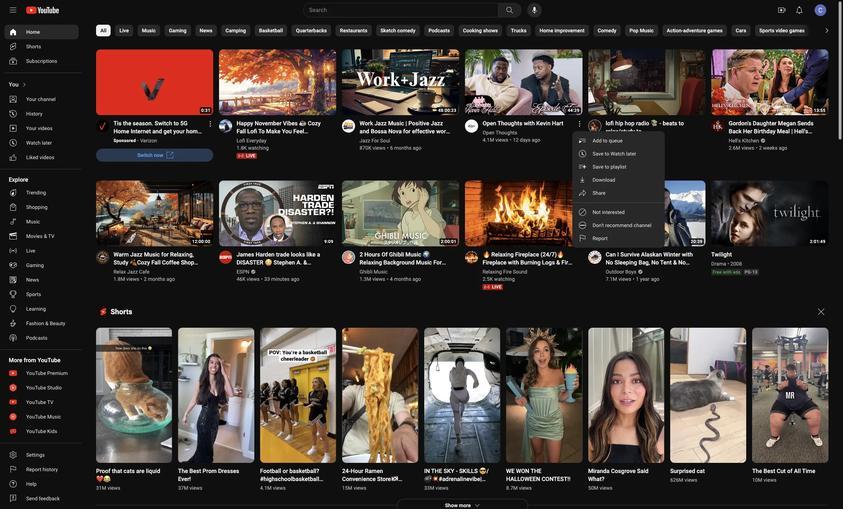 Task type: locate. For each thing, give the bounding box(es) containing it.
videos up the watch later
[[38, 126, 53, 131]]

work jazz music | positive jazz and bossa nova for effective work, study & stress relief link
[[360, 120, 451, 143]]

watching down 'relaxing fire sound' link
[[494, 277, 515, 283]]

tab list
[[96, 20, 843, 41]]

live down lofi everyday 1.8k watching
[[246, 154, 255, 159]]

1 horizontal spatial report
[[593, 236, 608, 242]]

open right open thoughts icon
[[483, 130, 495, 136]]

to down add to queue in the right of the page
[[605, 151, 609, 157]]

watching inside lofi everyday 1.8k watching
[[248, 145, 269, 151]]

no down 'alaskan'
[[652, 260, 659, 267]]

& right a.
[[303, 260, 307, 267]]

best up "ever!"
[[189, 468, 201, 475]]

trade
[[276, 252, 289, 259]]

cosgrove
[[611, 468, 636, 475]]

ago for kevin
[[532, 137, 540, 143]]

save to playlist option
[[572, 161, 665, 174]]

1 horizontal spatial fall
[[237, 128, 246, 135]]

best
[[189, 468, 201, 475], [764, 468, 775, 475]]

studio down premium
[[47, 385, 62, 391]]

1 vertical spatial 4.1m
[[260, 486, 272, 492]]

lofi inside lofi everyday 1.8k watching
[[237, 138, 245, 144]]

and inside tis the season. switch to 5g home internet and get your home holiday-ready.
[[152, 128, 162, 135]]

ago right weeks
[[779, 145, 787, 151]]

miranda cosgrove said what? link
[[588, 468, 656, 484]]

send feedback link
[[4, 492, 79, 507], [4, 492, 79, 507]]

store🇰🇷
[[377, 476, 398, 483]]

youtube inside james harden trade looks like a disaster 😳 stephen a. & shannon agree | first take youtube exclusive
[[237, 276, 260, 283]]

your for your channel
[[26, 96, 37, 102]]

| left positive
[[406, 120, 407, 127]]

kitchen inside the gordon's daughter megan sends back her birthday meal | hell's kitchen
[[729, 136, 749, 143]]

no down can
[[606, 260, 613, 267]]

live up "playlist"
[[615, 154, 625, 159]]

1 horizontal spatial gaming
[[169, 28, 187, 33]]

with right winter
[[682, 252, 693, 259]]

Search text field
[[309, 5, 497, 15]]

months down smooth
[[148, 277, 165, 283]]

46k
[[237, 277, 246, 283]]

0 horizontal spatial coffee
[[162, 260, 179, 267]]

lofi hip hop radio 📚 - beats to relax/study to lofi girl 39k watching
[[606, 120, 684, 151]]

your for your videos
[[26, 126, 37, 131]]

youtube up youtube tv
[[26, 385, 46, 391]]

lofi up peaceful
[[247, 128, 257, 135]]

1 save from the top
[[593, 151, 604, 157]]

2 hours, 1 minute, 49 seconds element
[[810, 240, 826, 245]]

youtube left kids
[[26, 429, 46, 435]]

1 horizontal spatial studio
[[360, 276, 376, 283]]

with inside can i survive alaskan winter with no sleeping bag, no tent & no tarp?
[[682, 252, 693, 259]]

1 open from the top
[[483, 120, 496, 127]]

0 horizontal spatial the
[[178, 468, 188, 475]]

the up 10m
[[752, 468, 762, 475]]

channel right the recommend
[[634, 223, 652, 229]]

report for report
[[593, 236, 608, 242]]

1 vertical spatial you
[[282, 128, 292, 135]]

music
[[142, 28, 156, 33], [640, 28, 654, 33], [388, 120, 404, 127], [26, 219, 40, 225], [144, 252, 160, 259], [406, 252, 421, 259], [416, 260, 432, 267], [374, 269, 388, 275], [148, 276, 164, 283], [47, 415, 61, 420]]

for down 2 hours, 1 second element
[[433, 260, 442, 267]]

youtube for premium
[[26, 371, 46, 377]]

0 vertical spatial |
[[406, 120, 407, 127]]

news left camping
[[200, 28, 212, 33]]

2 games from the left
[[789, 28, 805, 33]]

save for save to watch later
[[593, 151, 604, 157]]

lofi up 39k
[[606, 138, 614, 144]]

ago down take
[[291, 277, 299, 283]]

1 vertical spatial shorts
[[111, 308, 132, 317]]

live status down 39k
[[606, 153, 626, 159]]

1 horizontal spatial home
[[114, 128, 129, 135]]

save down add
[[593, 151, 604, 157]]

days
[[520, 137, 531, 143]]

happy
[[237, 120, 253, 127]]

0 vertical spatial shorts
[[26, 44, 41, 49]]

lofi hip hop radio 📚 - beats to relax/study to by lofi girl 298,161,104 views element
[[606, 120, 697, 136]]

hell's inside hell's kitchen link
[[729, 138, 741, 144]]

watch up liked
[[26, 140, 41, 146]]

in
[[298, 136, 303, 143]]

sports up learning on the bottom of the page
[[26, 292, 41, 298]]

& right logs
[[556, 260, 560, 267]]

report inside option
[[593, 236, 608, 242]]

0 horizontal spatial for
[[372, 138, 379, 144]]

avatar image image
[[815, 4, 826, 16]]

24-hour ramen convenience store🇰🇷 #shorts #ramen #korea heading
[[342, 464, 418, 492]]

youtube kids
[[26, 429, 57, 435]]

0 vertical spatial thoughts
[[498, 120, 522, 127]]

2 open from the top
[[483, 130, 495, 136]]

coffee inside 'warm jazz music for relaxing, study 🍂cozy fall coffee shop ambience ~ smooth jazz instrumental music'
[[162, 260, 179, 267]]

watching inside lofi hip hop radio 📚 - beats to relax/study to lofi girl 39k watching
[[616, 145, 637, 151]]

youtube music
[[26, 415, 61, 420]]

0 horizontal spatial home
[[26, 29, 40, 35]]

share
[[593, 190, 606, 196]]

add to queue option
[[572, 134, 665, 147]]

live for lofi hip hop radio 📚 - beats to relax/study to
[[615, 154, 625, 159]]

work,
[[436, 128, 450, 135]]

24-hour ramen convenience store🇰🇷 #shorts #ramen #korea link
[[342, 468, 410, 491]]

views inside the best cut of all time 10m views
[[764, 478, 777, 484]]

home left improvement
[[540, 28, 553, 33]]

1 horizontal spatial games
[[789, 28, 805, 33]]

to inside option
[[603, 138, 608, 144]]

relaxing inside 2 hours of ghibli music 🌍 relaxing background music for healing, study, work, sleep ghibli studio
[[360, 260, 382, 267]]

live down 2.5k
[[492, 285, 502, 290]]

coffee down relaxing,
[[162, 260, 179, 267]]

2 horizontal spatial live status
[[606, 153, 626, 159]]

sports
[[760, 28, 775, 33], [26, 292, 41, 298]]

1 vertical spatial hell's
[[729, 138, 741, 144]]

1 horizontal spatial switch
[[155, 120, 172, 127]]

looks
[[291, 252, 305, 259]]

0 vertical spatial all
[[100, 28, 106, 33]]

surprised cat heading
[[670, 464, 747, 484]]

2 left weeks
[[759, 145, 762, 151]]

relaxing inside relaxing fire sound 2.5k watching
[[483, 269, 502, 275]]

with down drama • 2008 "link"
[[723, 270, 732, 275]]

lofi up 1.8k
[[237, 138, 245, 144]]

| left first in the left of the page
[[277, 268, 279, 275]]

months down relief
[[394, 145, 412, 151]]

& down winter
[[673, 260, 677, 267]]

games right adventure
[[707, 28, 723, 33]]

2 no from the left
[[652, 260, 659, 267]]

0 horizontal spatial fire
[[503, 269, 512, 275]]

best inside the best cut of all time 10m views
[[764, 468, 775, 475]]

shows
[[483, 28, 498, 33]]

2:01:49 link
[[711, 181, 829, 248]]

1 horizontal spatial and
[[360, 128, 369, 135]]

None search field
[[290, 3, 523, 17]]

ago for ghibli
[[413, 277, 421, 283]]

0 horizontal spatial report
[[26, 467, 41, 473]]

2 the from the left
[[752, 468, 762, 475]]

youtube down shannon
[[237, 276, 260, 283]]

warm
[[114, 252, 129, 259]]

from
[[24, 357, 36, 364]]

your down history
[[26, 126, 37, 131]]

report down settings on the left
[[26, 467, 41, 473]]

her
[[743, 128, 753, 135]]

outdoor boys image
[[588, 251, 601, 264]]

1 vertical spatial later
[[626, 151, 636, 157]]

44 minutes, 29 seconds element
[[568, 108, 580, 113]]

background
[[383, 260, 415, 267]]

1 horizontal spatial watch
[[611, 151, 625, 157]]

miranda cosgrove said what? 50m views
[[588, 468, 649, 492]]

report option
[[572, 232, 665, 245]]

gordon's daughter megan sends back her birthday meal | hell's kitchen by hell's kitchen 2,680,934 views 2 weeks ago 13 minutes, 55 seconds element
[[729, 120, 820, 143]]

jazz inside relax jazz cafe link
[[127, 269, 138, 275]]

1 vertical spatial thoughts
[[496, 130, 517, 136]]

show more
[[445, 503, 471, 509]]

4
[[390, 277, 393, 283]]

1 year ago
[[636, 277, 660, 283]]

1 horizontal spatial live
[[492, 285, 502, 290]]

healing,
[[360, 268, 381, 275]]

you inside the happy november vibes ☕ cozy fall lofi to make you feel peaceful while chilling in cozy coffee shop
[[282, 128, 292, 135]]

4.1m inside heading
[[260, 486, 272, 492]]

surprised cat 626m views
[[670, 468, 705, 484]]

soul
[[380, 138, 390, 144]]

tv down "youtube studio"
[[47, 400, 53, 406]]

1 your from the top
[[26, 96, 37, 102]]

0 vertical spatial fall
[[237, 128, 246, 135]]

and down work
[[360, 128, 369, 135]]

months for music
[[394, 277, 411, 283]]

the best cut of all time link
[[752, 468, 816, 476]]

| right meal at the right top of the page
[[792, 128, 793, 135]]

cozy right in
[[304, 136, 317, 143]]

1 horizontal spatial lofi
[[247, 128, 257, 135]]

drama • 2008 link
[[711, 261, 743, 268]]

| inside "work jazz music | positive jazz and bossa nova for effective work, study & stress relief"
[[406, 120, 407, 127]]

save inside "save to watch later" option
[[593, 151, 604, 157]]

cooking
[[463, 28, 482, 33]]

youtube for music
[[26, 415, 46, 420]]

for inside 'warm jazz music for relaxing, study 🍂cozy fall coffee shop ambience ~ smooth jazz instrumental music'
[[161, 252, 169, 259]]

the up "ever!"
[[178, 468, 188, 475]]

for inside 2 hours of ghibli music 🌍 relaxing background music for healing, study, work, sleep ghibli studio
[[433, 260, 442, 267]]

your up history
[[26, 96, 37, 102]]

0 horizontal spatial best
[[189, 468, 201, 475]]

and left get
[[152, 128, 162, 135]]

1 vertical spatial cozy
[[304, 136, 317, 143]]

0 horizontal spatial switch
[[137, 153, 153, 158]]

& left "soul"
[[375, 136, 379, 143]]

jazz up bossa
[[375, 120, 387, 127]]

0 vertical spatial videos
[[38, 126, 53, 131]]

1 vertical spatial coffee
[[162, 260, 179, 267]]

home up holiday-
[[114, 128, 129, 135]]

1 vertical spatial channel
[[634, 223, 652, 229]]

fall
[[237, 128, 246, 135], [151, 260, 161, 267]]

positive
[[408, 120, 429, 127]]

shorts down 1.8m
[[111, 308, 132, 317]]

games right the video
[[789, 28, 805, 33]]

0 vertical spatial save
[[593, 151, 604, 157]]

20 minutes, 39 seconds element
[[691, 240, 703, 245]]

a
[[317, 252, 320, 259]]

watch up save to playlist option
[[611, 151, 625, 157]]

season.
[[133, 120, 153, 127]]

fall down happy
[[237, 128, 246, 135]]

cozy
[[308, 120, 321, 127], [304, 136, 317, 143]]

podcasts right comedy
[[429, 28, 450, 33]]

alaskan
[[641, 252, 662, 259]]

fire left sound at the bottom of the page
[[503, 269, 512, 275]]

jazz up 870k
[[360, 138, 370, 144]]

go to channel: verizon. element
[[140, 138, 157, 144]]

work jazz music | positive jazz and bossa nova for effective work, study & stress relief
[[360, 120, 450, 143]]

the for prom
[[178, 468, 188, 475]]

views inside the best prom dresses ever! 37m views
[[190, 486, 202, 492]]

0 horizontal spatial 2
[[144, 277, 147, 283]]

watching inside relaxing fire sound 2.5k watching
[[494, 277, 515, 283]]

0 horizontal spatial news
[[26, 277, 39, 283]]

1 horizontal spatial you
[[282, 128, 292, 135]]

1 best from the left
[[189, 468, 201, 475]]

4.1m views heading
[[260, 464, 336, 492]]

happy november vibes ☕ cozy fall lofi to make you feel peaceful while chilling in cozy coffee shop by lofi everyday  132,295 views element
[[237, 120, 328, 151]]

for inside "work jazz music | positive jazz and bossa nova for effective work, study & stress relief"
[[403, 128, 411, 135]]

don't recommend channel option
[[572, 219, 665, 232]]

2 best from the left
[[764, 468, 775, 475]]

0 vertical spatial later
[[42, 140, 52, 146]]

live status down 2.5k
[[483, 285, 503, 291]]

months for coffee
[[148, 277, 165, 283]]

watching
[[248, 145, 269, 151], [616, 145, 637, 151], [494, 277, 515, 283]]

0 vertical spatial report
[[593, 236, 608, 242]]

study
[[114, 260, 128, 267]]

2 horizontal spatial 2
[[759, 145, 762, 151]]

switch inside tis the season. switch to 5g home internet and get your home holiday-ready.
[[155, 120, 172, 127]]

ago right 'days'
[[532, 137, 540, 143]]

shop down relaxing,
[[181, 260, 194, 267]]

verizon
[[140, 138, 157, 144]]

coffee down peaceful
[[237, 144, 254, 151]]

instrumental
[[114, 276, 147, 283]]

sports left the video
[[760, 28, 775, 33]]

to
[[174, 120, 179, 127], [679, 120, 684, 127], [637, 128, 642, 135], [603, 138, 608, 144], [605, 151, 609, 157], [605, 164, 609, 170]]

gaming link
[[4, 258, 79, 273], [4, 258, 79, 273]]

ago for sends
[[779, 145, 787, 151]]

disaster
[[237, 260, 263, 267]]

& left beauty
[[45, 321, 49, 327]]

2 your from the top
[[26, 126, 37, 131]]

1 horizontal spatial coffee
[[237, 144, 254, 151]]

2 for 2 weeks ago
[[759, 145, 762, 151]]

1 vertical spatial all
[[794, 468, 801, 475]]

warm jazz music for relaxing, study 🍂cozy fall coffee shop ambience ~ smooth jazz instrumental music by relax jazz cafe 1,825,516 views 2 months ago 12 hours element
[[114, 251, 205, 283]]

pop music
[[630, 28, 654, 33]]

0 horizontal spatial shorts
[[26, 44, 41, 49]]

youtube music link
[[4, 410, 79, 425], [4, 410, 79, 425]]

0 horizontal spatial lofi
[[237, 138, 245, 144]]

watching down girl
[[616, 145, 637, 151]]

all inside the best cut of all time 10m views
[[794, 468, 801, 475]]

kitchen down the her
[[742, 138, 759, 144]]

save to watch later
[[593, 151, 636, 157]]

0 horizontal spatial studio
[[47, 385, 62, 391]]

0 vertical spatial for
[[372, 138, 379, 144]]

for left relaxing,
[[161, 252, 169, 259]]

ad - tis the season. switch to 5g home internet and get your home holiday-ready. - 31 seconds - switch to 5g home internet. perfect for the most wi-fi time of year. - verizon - play video element
[[114, 120, 205, 143]]

for up relief
[[403, 128, 411, 135]]

0 horizontal spatial 4.1m views
[[260, 486, 286, 492]]

2.6m
[[729, 145, 740, 151]]

watch
[[26, 140, 41, 146], [611, 151, 625, 157]]

report
[[593, 236, 608, 242], [26, 467, 41, 473]]

0 horizontal spatial hell's
[[729, 138, 741, 144]]

1 vertical spatial your
[[26, 126, 37, 131]]

home for home improvement
[[540, 28, 553, 33]]

~
[[141, 268, 145, 275]]

the inside the best cut of all time 10m views
[[752, 468, 762, 475]]

fall inside 'warm jazz music for relaxing, study 🍂cozy fall coffee shop ambience ~ smooth jazz instrumental music'
[[151, 260, 161, 267]]

1 vertical spatial for
[[433, 260, 442, 267]]

switch left now on the left top of page
[[137, 153, 153, 158]]

1 vertical spatial for
[[161, 252, 169, 259]]

1 vertical spatial videos
[[40, 155, 54, 160]]

4 months ago
[[390, 277, 421, 283]]

0 horizontal spatial and
[[152, 128, 162, 135]]

relaxing up 2.5k
[[483, 269, 502, 275]]

33m views heading
[[424, 464, 500, 492]]

switch up get
[[155, 120, 172, 127]]

studio down "healing,"
[[360, 276, 376, 283]]

1 and from the left
[[152, 128, 162, 135]]

home for home
[[26, 29, 40, 35]]

1 vertical spatial fire
[[503, 269, 512, 275]]

youtube down youtube tv
[[26, 415, 46, 420]]

1 vertical spatial sports
[[26, 292, 41, 298]]

2 horizontal spatial lofi
[[606, 138, 614, 144]]

1 no from the left
[[606, 260, 613, 267]]

save inside save to playlist option
[[593, 164, 604, 170]]

make
[[266, 128, 280, 135]]

2 horizontal spatial home
[[540, 28, 553, 33]]

shop down the everyday
[[255, 144, 269, 151]]

to down radio
[[637, 128, 642, 135]]

1 horizontal spatial no
[[652, 260, 659, 267]]

0 vertical spatial podcasts
[[429, 28, 450, 33]]

live status down 1.8k
[[237, 153, 257, 159]]

jazz for soul link
[[360, 137, 391, 145]]

1 horizontal spatial the
[[752, 468, 762, 475]]

ghibli music
[[360, 269, 388, 275]]

movies
[[26, 234, 43, 239]]

won
[[516, 468, 529, 475]]

sports inside tab list
[[760, 28, 775, 33]]

2 save from the top
[[593, 164, 604, 170]]

jazz up the 🍂cozy on the left bottom of the page
[[130, 252, 143, 259]]

history
[[26, 111, 42, 117]]

surprised
[[670, 468, 695, 475]]

1 the from the left
[[178, 468, 188, 475]]

the best cut of all time heading
[[752, 464, 829, 484]]

while
[[261, 136, 275, 143]]

0 horizontal spatial shop
[[181, 260, 194, 267]]

0 vertical spatial 2
[[759, 145, 762, 151]]

2 vertical spatial relaxing
[[483, 269, 502, 275]]

ago for looks
[[291, 277, 299, 283]]

0 vertical spatial studio
[[360, 276, 376, 283]]

2 and from the left
[[360, 128, 369, 135]]

for up 870k views on the left top
[[372, 138, 379, 144]]

0 horizontal spatial watching
[[248, 145, 269, 151]]

1 vertical spatial fall
[[151, 260, 161, 267]]

1 vertical spatial watch
[[611, 151, 625, 157]]

2 inside 2 hours of ghibli music 🌍 relaxing background music for healing, study, work, sleep ghibli studio
[[360, 252, 363, 259]]

relaxing up "healing,"
[[360, 260, 382, 267]]

tv right movies at the left top of the page
[[48, 234, 54, 239]]

of
[[382, 252, 388, 259]]

24-hour ramen convenience store🇰🇷 #shorts #ramen #korea
[[342, 468, 404, 491]]

help link
[[4, 477, 79, 492], [4, 477, 79, 492]]

first
[[280, 268, 292, 275]]

thoughts for open thoughts
[[496, 130, 517, 136]]

ago down smooth
[[166, 277, 175, 283]]

comedy
[[397, 28, 416, 33]]

best inside the best prom dresses ever! 37m views
[[189, 468, 201, 475]]

0 horizontal spatial games
[[707, 28, 723, 33]]

live for happy november vibes ☕ cozy fall lofi to make you feel peaceful while chilling in cozy coffee shop
[[246, 154, 255, 159]]

pg-
[[745, 270, 752, 275]]

lofi everyday 1.8k watching
[[237, 138, 269, 151]]

0 vertical spatial you
[[9, 81, 19, 88]]

sports for sports
[[26, 292, 41, 298]]

cat
[[697, 468, 705, 475]]

list box
[[572, 131, 665, 248]]

the inside the best prom dresses ever! 37m views
[[178, 468, 188, 475]]

ready.
[[134, 136, 150, 143]]

ago for for
[[166, 277, 175, 283]]

ago down effective
[[413, 145, 421, 151]]

lofi girl image
[[588, 120, 601, 133]]

1 vertical spatial shop
[[181, 260, 194, 267]]

0 vertical spatial for
[[403, 128, 411, 135]]

live status
[[237, 153, 257, 159], [606, 153, 626, 159], [483, 285, 503, 291]]

kitchen down back
[[729, 136, 749, 143]]

stress
[[381, 136, 397, 143]]

hell's up 2.6m
[[729, 138, 741, 144]]

0 vertical spatial your
[[26, 96, 37, 102]]

0 vertical spatial tv
[[48, 234, 54, 239]]

open thoughts
[[483, 130, 517, 136]]

home improvement
[[540, 28, 585, 33]]

videos right liked
[[40, 155, 54, 160]]

news link
[[4, 273, 79, 288], [4, 273, 79, 288]]

later inside "save to watch later" option
[[626, 151, 636, 157]]

studio inside 2 hours of ghibli music 🌍 relaxing background music for healing, study, work, sleep ghibli studio
[[360, 276, 376, 283]]

no
[[606, 260, 613, 267], [652, 260, 659, 267], [679, 260, 686, 267]]

1 vertical spatial gaming
[[26, 263, 44, 269]]

no down winter
[[679, 260, 686, 267]]

1 vertical spatial |
[[792, 128, 793, 135]]

with inside 🔥 relaxing fireplace (24/7)🔥 fireplace with burning logs & fire sounds
[[508, 260, 519, 267]]

trending
[[26, 190, 46, 196]]

your
[[26, 96, 37, 102], [26, 126, 37, 131]]

0 horizontal spatial |
[[277, 268, 279, 275]]

ghibli up the "1.3m" in the left bottom of the page
[[360, 269, 373, 275]]

can i survive alaskan winter with no sleeping bag, no tent & no tarp?
[[606, 252, 693, 275]]

1 horizontal spatial news
[[200, 28, 212, 33]]

girl
[[616, 138, 623, 144]]

0 vertical spatial relaxing
[[491, 252, 514, 259]]

everyday
[[246, 138, 266, 144]]

1 vertical spatial relaxing
[[360, 260, 382, 267]]

thoughts up open thoughts link
[[498, 120, 522, 127]]

liked
[[26, 155, 38, 160]]

views inside surprised cat 626m views
[[685, 478, 697, 484]]

0 horizontal spatial live
[[26, 248, 35, 254]]

jazz up 2 months ago
[[168, 268, 180, 275]]

0 horizontal spatial live
[[246, 154, 255, 159]]

fireplace up burning
[[515, 252, 539, 259]]

1 horizontal spatial live status
[[483, 285, 503, 291]]

kitchen
[[729, 136, 749, 143], [742, 138, 759, 144]]

home up subscriptions
[[26, 29, 40, 35]]

1 horizontal spatial fireplace
[[515, 252, 539, 259]]

don't recommend channel
[[593, 223, 652, 229]]

channel inside option
[[634, 223, 652, 229]]

1 horizontal spatial ghibli
[[389, 252, 404, 259]]

jazz up instrumental
[[127, 269, 138, 275]]

2 left hours
[[360, 252, 363, 259]]

shorts up subscriptions
[[26, 44, 41, 49]]

1 games from the left
[[707, 28, 723, 33]]

thoughts
[[498, 120, 522, 127], [496, 130, 517, 136]]

gordon's daughter megan sends back her birthday meal | hell's kitchen
[[729, 120, 814, 143]]

2 for 2 months ago
[[144, 277, 147, 283]]

1 horizontal spatial hell's
[[794, 128, 808, 135]]

tab list containing all
[[96, 20, 843, 41]]

0 vertical spatial watch
[[26, 140, 41, 146]]

not interested option
[[572, 206, 665, 219]]

ago down sleep
[[413, 277, 421, 283]]



Task type: describe. For each thing, give the bounding box(es) containing it.
winter
[[664, 252, 681, 259]]

are
[[136, 468, 144, 475]]

november
[[255, 120, 282, 127]]

2 weeks ago
[[759, 145, 787, 151]]

shop inside the happy november vibes ☕ cozy fall lofi to make you feel peaceful while chilling in cozy coffee shop
[[255, 144, 269, 151]]

views inside we won the halloween contest!! 8.7m views
[[519, 486, 532, 492]]

survive
[[621, 252, 640, 259]]

miranda cosgrove said what? heading
[[588, 464, 665, 492]]

🔥 relaxing fireplace (24/7)🔥fireplace with burning logs & fire sounds by relaxing fire sound 1,978,043 views element
[[483, 251, 574, 275]]

burning
[[521, 260, 541, 267]]

relax jazz cafe
[[114, 269, 150, 275]]

go to channel: verizon. image
[[96, 120, 109, 133]]

fall inside the happy november vibes ☕ cozy fall lofi to make you feel peaceful while chilling in cozy coffee shop
[[237, 128, 246, 135]]

watch inside "save to watch later" option
[[611, 151, 625, 157]]

2 horizontal spatial ghibli
[[432, 268, 446, 275]]

james
[[237, 252, 254, 259]]

birthday
[[754, 128, 776, 135]]

the for cut
[[752, 468, 762, 475]]

internet
[[131, 128, 151, 135]]

fire inside 🔥 relaxing fireplace (24/7)🔥 fireplace with burning logs & fire sounds
[[562, 260, 571, 267]]

views inside proof that cats are liquid ❤️😂 31m views
[[108, 486, 120, 492]]

open for open thoughts
[[483, 130, 495, 136]]

cooking shows
[[463, 28, 498, 33]]

share option
[[572, 187, 665, 200]]

not interested
[[593, 210, 625, 216]]

0 horizontal spatial fireplace
[[483, 260, 507, 267]]

ghibli music image
[[342, 251, 355, 264]]

with left kevin
[[524, 120, 535, 127]]

1 vertical spatial news
[[26, 277, 39, 283]]

7.1m
[[606, 277, 617, 283]]

12 days ago
[[513, 137, 540, 143]]

12 hours element
[[192, 240, 210, 245]]

twilight drama • 2008
[[711, 252, 742, 267]]

4.1m views inside heading
[[260, 486, 286, 492]]

relax/study
[[606, 128, 635, 135]]

subscriptions
[[26, 58, 57, 64]]

live status for happy november vibes ☕ cozy fall lofi to make you feel peaceful while chilling in cozy coffee shop
[[237, 153, 257, 159]]

0 vertical spatial cozy
[[308, 120, 321, 127]]

& inside 🔥 relaxing fireplace (24/7)🔥 fireplace with burning logs & fire sounds
[[556, 260, 560, 267]]

1 horizontal spatial 4.1m
[[483, 137, 494, 143]]

study,
[[382, 268, 398, 275]]

lofi inside the happy november vibes ☕ cozy fall lofi to make you feel peaceful while chilling in cozy coffee shop
[[247, 128, 257, 135]]

Switch now text field
[[137, 153, 163, 158]]

2:00:01 link
[[342, 181, 459, 248]]

1.8m views
[[114, 277, 139, 283]]

& inside "work jazz music | positive jazz and bossa nova for effective work, study & stress relief"
[[375, 136, 379, 143]]

9 minutes, 9 seconds element
[[324, 240, 333, 245]]

radio
[[636, 120, 649, 127]]

hop
[[625, 120, 635, 127]]

miranda
[[588, 468, 610, 475]]

proof that cats are liquid ❤️😂 link
[[96, 468, 164, 484]]

9:09 link
[[219, 181, 336, 248]]

year
[[640, 277, 650, 283]]

6 months ago
[[390, 145, 421, 151]]

hell's kitchen image
[[711, 120, 725, 133]]

to
[[258, 128, 265, 135]]

can i survive alaskan winter with no sleeping bag, no tent & no tarp? link
[[606, 251, 697, 275]]

stephen
[[274, 260, 295, 267]]

relaxing fire sound image
[[465, 251, 478, 264]]

1 vertical spatial live
[[26, 248, 35, 254]]

we won the halloween contest!! heading
[[506, 464, 582, 492]]

0 vertical spatial gaming
[[169, 28, 187, 33]]

44:29
[[568, 108, 580, 113]]

music inside the 'ghibli music' link
[[374, 269, 388, 275]]

the best prom dresses ever! link
[[178, 468, 246, 484]]

relaxing,
[[170, 252, 194, 259]]

videos for liked videos
[[40, 155, 54, 160]]

| inside james harden trade looks like a disaster 😳 stephen a. & shannon agree | first take youtube exclusive
[[277, 268, 279, 275]]

10m
[[752, 478, 763, 484]]

live for 🔥 relaxing fireplace (24/7)🔥 fireplace with burning logs & fire sounds
[[492, 285, 502, 290]]

50m
[[588, 486, 598, 492]]

1 vertical spatial switch
[[137, 153, 153, 158]]

1 horizontal spatial podcasts
[[429, 28, 450, 33]]

hours
[[364, 252, 380, 259]]

to left "playlist"
[[605, 164, 609, 170]]

now
[[154, 153, 163, 158]]

best for prom
[[189, 468, 201, 475]]

lofi inside lofi hip hop radio 📚 - beats to relax/study to lofi girl 39k watching
[[606, 138, 614, 144]]

proof that cats are liquid ❤️😂 heading
[[96, 464, 172, 492]]

views inside miranda cosgrove said what? 50m views
[[600, 486, 613, 492]]

tarp?
[[606, 268, 620, 275]]

fire inside relaxing fire sound 2.5k watching
[[503, 269, 512, 275]]

1 vertical spatial podcasts
[[26, 336, 48, 341]]

3 no from the left
[[679, 260, 686, 267]]

james harden trade looks like a disaster 😳 stephen a. & shannon agree | first take youtube exclusive link
[[237, 251, 328, 283]]

9:09
[[324, 240, 333, 245]]

twilight by drama • 2008 2 hours, 1 minute element
[[711, 251, 761, 259]]

save to watch later option
[[572, 147, 665, 161]]

videos for your videos
[[38, 126, 53, 131]]

ago for |
[[413, 145, 421, 151]]

relax jazz cafe image
[[96, 251, 109, 264]]

Show more text field
[[445, 503, 471, 509]]

warm jazz music for relaxing, study 🍂cozy fall coffee shop ambience ~ smooth jazz instrumental music link
[[114, 251, 205, 283]]

1
[[636, 277, 639, 283]]

31 seconds element
[[201, 108, 210, 113]]

can i survive alaskan winter with no sleeping bag, no tent & no tarp? by outdoor boys 7,114,768 views 1 year ago 20 minutes element
[[606, 251, 697, 275]]

action-adventure games
[[667, 28, 723, 33]]

0 horizontal spatial later
[[42, 140, 52, 146]]

jazz inside jazz for soul link
[[360, 138, 370, 144]]

7.1m views
[[606, 277, 631, 283]]

0 vertical spatial live
[[120, 28, 129, 33]]

tis
[[114, 120, 122, 127]]

1.8m
[[114, 277, 125, 283]]

#shorts
[[342, 484, 362, 491]]

open thoughts with kevin hart by open thoughts 4,175,437 views 12 days ago 44 minutes element
[[483, 120, 564, 128]]

hell's inside the gordon's daughter megan sends back her birthday meal | hell's kitchen
[[794, 128, 808, 135]]

basketball
[[259, 28, 283, 33]]

gordon's daughter megan sends back her birthday meal | hell's kitchen link
[[729, 120, 820, 143]]

| inside the gordon's daughter megan sends back her birthday meal | hell's kitchen
[[792, 128, 793, 135]]

halloween
[[506, 476, 540, 483]]

lofi everyday image
[[219, 120, 232, 133]]

music inside "work jazz music | positive jazz and bossa nova for effective work, study & stress relief"
[[388, 120, 404, 127]]

jazz up work,
[[431, 120, 443, 127]]

youtube for tv
[[26, 400, 46, 406]]

your channel
[[26, 96, 56, 102]]

•
[[728, 261, 729, 267]]

sleeping
[[615, 260, 637, 267]]

ago for alaskan
[[651, 277, 660, 283]]

premium
[[47, 371, 68, 377]]

open thoughts image
[[465, 120, 478, 133]]

back
[[729, 128, 742, 135]]

work jazz music | positive jazz and bossa nova for effective work, study & stress relief by jazz for soul 870,381 views 6 months ago 48 hours element
[[360, 120, 451, 143]]

& right movies at the left top of the page
[[44, 234, 47, 239]]

peaceful
[[237, 136, 260, 143]]

0 horizontal spatial gaming
[[26, 263, 44, 269]]

switch now link
[[96, 149, 213, 162]]

download option
[[572, 174, 665, 187]]

sports for sports video games
[[760, 28, 775, 33]]

1 horizontal spatial 4.1m views
[[483, 137, 508, 143]]

2 hours of ghibli music 🌍 relaxing background music for healing, study, work, sleep ghibli studio by ghibli music 1,314,950 views 4 months ago 2 hours element
[[360, 251, 451, 283]]

views inside 24-hour ramen convenience store🇰🇷 #shorts #ramen #korea heading
[[354, 486, 366, 492]]

add
[[593, 138, 602, 144]]

live status for 🔥 relaxing fireplace (24/7)🔥 fireplace with burning logs & fire sounds
[[483, 285, 503, 291]]

the
[[123, 120, 131, 127]]

1 horizontal spatial shorts
[[111, 308, 132, 317]]

626m
[[670, 478, 683, 484]]

13 minutes, 55 seconds element
[[814, 108, 826, 113]]

history
[[43, 467, 58, 473]]

hell's kitchen link
[[729, 137, 760, 145]]

settings
[[26, 453, 45, 459]]

get
[[164, 128, 172, 135]]

coffee inside the happy november vibes ☕ cozy fall lofi to make you feel peaceful while chilling in cozy coffee shop
[[237, 144, 254, 151]]

home inside tis the season. switch to 5g home internet and get your home holiday-ready.
[[114, 128, 129, 135]]

open for open thoughts with kevin hart
[[483, 120, 496, 127]]

shop inside 'warm jazz music for relaxing, study 🍂cozy fall coffee shop ambience ~ smooth jazz instrumental music'
[[181, 260, 194, 267]]

list box containing add to queue
[[572, 131, 665, 248]]

like
[[307, 252, 316, 259]]

youtube up youtube premium
[[38, 357, 60, 364]]

#ramen
[[364, 484, 384, 491]]

0 horizontal spatial channel
[[38, 96, 56, 102]]

0 horizontal spatial watch
[[26, 140, 41, 146]]

best for cut
[[764, 468, 775, 475]]

the best prom dresses ever! heading
[[178, 464, 254, 492]]

relaxing inside 🔥 relaxing fireplace (24/7)🔥 fireplace with burning logs & fire sounds
[[491, 252, 514, 259]]

action-
[[667, 28, 683, 33]]

games for sports video games
[[789, 28, 805, 33]]

months for nova
[[394, 145, 412, 151]]

youtube premium
[[26, 371, 68, 377]]

2 hours, 1 second element
[[441, 240, 457, 245]]

🔥 relaxing fireplace (24/7)🔥 fireplace with burning logs & fire sounds
[[483, 252, 571, 275]]

youtube for kids
[[26, 429, 46, 435]]

improvement
[[555, 28, 585, 33]]

games for action-adventure games
[[707, 28, 723, 33]]

🌍
[[423, 252, 430, 259]]

📚
[[651, 120, 658, 127]]

1 vertical spatial studio
[[47, 385, 62, 391]]

0 vertical spatial news
[[200, 28, 212, 33]]

& inside can i survive alaskan winter with no sleeping bag, no tent & no tarp?
[[673, 260, 677, 267]]

report for report history
[[26, 467, 41, 473]]

playlist
[[611, 164, 627, 170]]

jazz for soul image
[[342, 120, 355, 133]]

proof that cats are liquid ❤️😂 31m views
[[96, 468, 160, 492]]

effective
[[412, 128, 435, 135]]

thoughts for open thoughts with kevin hart
[[498, 120, 522, 127]]

& inside james harden trade looks like a disaster 😳 stephen a. & shannon agree | first take youtube exclusive
[[303, 260, 307, 267]]

15m views
[[342, 486, 366, 492]]

2 for 2 hours of ghibli music 🌍 relaxing background music for healing, study, work, sleep ghibli studio
[[360, 252, 363, 259]]

to right beats
[[679, 120, 684, 127]]

1 vertical spatial tv
[[47, 400, 53, 406]]

james harden trade looks like a disaster 😳 stephen a. & shannon agree | first take youtube exclusive by espn 46,051 views 33 minutes ago 9 minutes, 9 seconds element
[[237, 251, 328, 283]]

more from youtube
[[9, 357, 60, 364]]

sketch comedy
[[381, 28, 416, 33]]

2.5k
[[483, 277, 493, 283]]

-
[[660, 120, 661, 127]]

twilight
[[711, 252, 732, 259]]

0 horizontal spatial all
[[100, 28, 106, 33]]

and inside "work jazz music | positive jazz and bossa nova for effective work, study & stress relief"
[[360, 128, 369, 135]]

youtube for studio
[[26, 385, 46, 391]]

live status for lofi hip hop radio 📚 - beats to relax/study to
[[606, 153, 626, 159]]

save for save to playlist
[[593, 164, 604, 170]]

to inside tis the season. switch to 5g home internet and get your home holiday-ready.
[[174, 120, 179, 127]]

0 horizontal spatial ghibli
[[360, 269, 373, 275]]

48 hours, 23 seconds element
[[438, 108, 457, 113]]

15m
[[342, 486, 352, 492]]

tent
[[660, 260, 672, 267]]

20:39 link
[[588, 181, 706, 248]]

liked videos
[[26, 155, 54, 160]]

🔥 relaxing fireplace (24/7)🔥 fireplace with burning logs & fire sounds link
[[483, 251, 574, 275]]

espn image
[[219, 251, 232, 264]]



Task type: vqa. For each thing, say whether or not it's contained in the screenshot.
Your Data In Youtube Link
no



